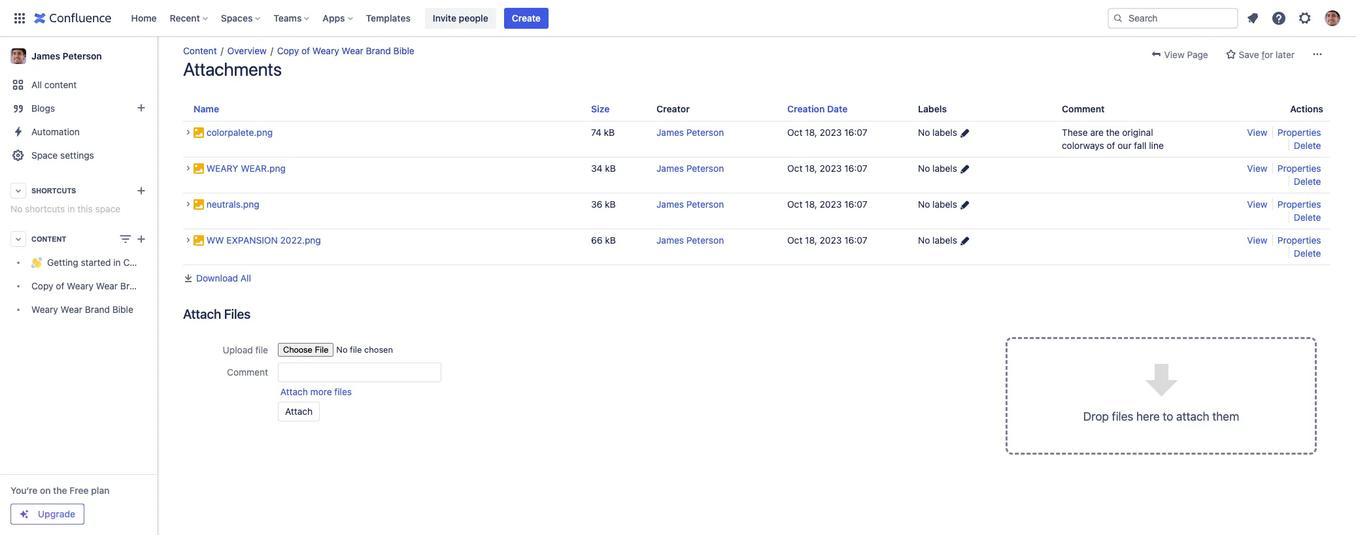 Task type: describe. For each thing, give the bounding box(es) containing it.
of inside "link"
[[56, 281, 64, 292]]

1 horizontal spatial of
[[301, 45, 310, 56]]

view page
[[1162, 49, 1208, 60]]

weary wear brand bible
[[31, 304, 133, 315]]

Comment text field
[[278, 363, 441, 383]]

18, for 74 kb
[[805, 127, 817, 138]]

confluence
[[123, 257, 171, 268]]

colorpalete.png
[[206, 127, 273, 138]]

f
[[1262, 49, 1265, 60]]

view for 34 kb
[[1247, 163, 1270, 174]]

ww expansion 2022.png
[[206, 235, 321, 246]]

file
[[255, 345, 268, 356]]

properties delete for 36 kb
[[1278, 199, 1321, 223]]

plan
[[91, 485, 110, 496]]

overview link
[[227, 45, 267, 56]]

view left "page"
[[1164, 49, 1185, 60]]

view for 74 kb
[[1247, 127, 1270, 138]]

1 vertical spatial wear
[[96, 281, 118, 292]]

save
[[1239, 49, 1259, 60]]

36
[[591, 199, 602, 210]]

attach files
[[183, 307, 251, 322]]

content link
[[183, 45, 217, 56]]

space settings link
[[5, 144, 152, 167]]

view button for 74 kb
[[1247, 127, 1270, 138]]

or
[[1265, 49, 1273, 60]]

74
[[591, 127, 601, 138]]

space
[[95, 203, 120, 214]]

16:07 for 34 kb
[[844, 163, 868, 174]]

properties delete for 34 kb
[[1278, 163, 1321, 187]]

18, for 66 kb
[[805, 235, 817, 246]]

properties button for 66 kb
[[1278, 235, 1321, 246]]

no labels for 34 kb
[[918, 163, 957, 174]]

actions
[[1290, 103, 1323, 114]]

74 kb
[[591, 127, 615, 138]]

2 horizontal spatial wear
[[342, 45, 363, 56]]

labels
[[918, 103, 947, 114]]

james peterson link for 66 kb
[[657, 235, 724, 246]]

here
[[1136, 410, 1160, 424]]

are
[[1090, 127, 1104, 138]]

appswitcher icon image
[[12, 10, 27, 26]]

34 kb
[[591, 163, 616, 174]]

16:07 for 74 kb
[[844, 127, 868, 138]]

properties button for 34 kb
[[1278, 163, 1321, 174]]

collapse sidebar image
[[143, 43, 171, 69]]

2022.png
[[280, 235, 321, 246]]

james for 74 kb
[[657, 127, 684, 138]]

james peterson link for 36 kb
[[657, 199, 724, 210]]

weary wear.png link
[[206, 163, 286, 174]]

all content
[[31, 79, 77, 90]]

upload
[[223, 345, 253, 356]]

kb for 36 kb
[[605, 199, 616, 210]]

66 kb
[[591, 235, 616, 246]]

of inside these are the original colorways of our fall line
[[1107, 140, 1115, 151]]

content button
[[5, 228, 152, 251]]

0 horizontal spatial comment
[[227, 367, 268, 378]]

36 kb
[[591, 199, 616, 210]]

18, for 34 kb
[[805, 163, 817, 174]]

shortcuts
[[31, 187, 76, 195]]

in for started
[[113, 257, 121, 268]]

66
[[591, 235, 603, 246]]

colorpalete.png element
[[1206, 126, 1323, 153]]

2023 for 34 kb
[[820, 163, 842, 174]]

apps
[[323, 12, 345, 23]]

james peterson for 36 kb
[[657, 199, 724, 210]]

download
[[196, 273, 238, 284]]

2023 for 74 kb
[[820, 127, 842, 138]]

no labels for 66 kb
[[918, 235, 957, 246]]

1 horizontal spatial copy of weary wear brand bible
[[277, 45, 414, 56]]

ww
[[206, 235, 224, 246]]

neutrals.png link
[[206, 199, 259, 210]]

1 vertical spatial bible
[[148, 281, 169, 292]]

create a page image
[[133, 231, 149, 247]]

recent
[[170, 12, 200, 23]]

attach for attach more files
[[280, 387, 308, 398]]

james for 66 kb
[[657, 235, 684, 246]]

on
[[40, 485, 51, 496]]

delete for 34 kb
[[1294, 176, 1321, 187]]

james for 34 kb
[[657, 163, 684, 174]]

invite people button
[[425, 8, 496, 28]]

these
[[1062, 127, 1088, 138]]

delete button for 34 kb
[[1294, 176, 1321, 187]]

free
[[70, 485, 89, 496]]

name
[[194, 103, 219, 114]]

0 vertical spatial bible
[[393, 45, 414, 56]]

neutrals.png element
[[1206, 198, 1323, 225]]

delete for 74 kb
[[1294, 140, 1321, 151]]

space element
[[0, 37, 171, 536]]

brand inside weary wear brand bible "link"
[[85, 304, 110, 315]]

1 vertical spatial weary
[[67, 281, 94, 292]]

copy of weary wear brand bible inside "link"
[[31, 281, 169, 292]]

properties button for 36 kb
[[1278, 199, 1321, 210]]

png file image for neutrals.png
[[194, 200, 204, 210]]

properties for 74 kb
[[1278, 127, 1321, 138]]

small image for save
[[1226, 49, 1236, 60]]

james peterson for 34 kb
[[657, 163, 724, 174]]

space
[[31, 150, 58, 161]]

view for 36 kb
[[1247, 199, 1270, 210]]

search image
[[1113, 13, 1123, 23]]

0 horizontal spatial wear
[[61, 304, 82, 315]]

home
[[131, 12, 157, 23]]

bible inside "link"
[[112, 304, 133, 315]]

spaces
[[221, 12, 253, 23]]

neutrals.png
[[206, 199, 259, 210]]

expansion
[[226, 235, 278, 246]]

space settings
[[31, 150, 94, 161]]

download all link
[[183, 272, 1330, 285]]

view button for 34 kb
[[1247, 163, 1270, 174]]

invite
[[433, 12, 456, 23]]

blogs link
[[5, 97, 152, 120]]

delete button for 66 kb
[[1294, 248, 1321, 259]]

delete button for 74 kb
[[1294, 140, 1321, 151]]

oct 18, 2023 16:07 for 74 kb
[[787, 127, 868, 138]]

no labels for 36 kb
[[918, 199, 957, 210]]

creator
[[657, 103, 690, 114]]

view page link
[[1144, 45, 1215, 65]]

attach
[[1176, 410, 1209, 424]]

them
[[1212, 410, 1239, 424]]

ww expansion 2022.png link
[[206, 235, 321, 246]]

no for 66 kb
[[918, 235, 930, 246]]

Upload file file field
[[278, 344, 458, 357]]

weary inside "link"
[[31, 304, 58, 315]]

in for shortcuts
[[67, 203, 75, 214]]

creation date button
[[787, 103, 848, 114]]

automation
[[31, 126, 80, 137]]

small image for view page
[[1151, 49, 1162, 60]]

delete button for 36 kb
[[1294, 212, 1321, 223]]

size
[[591, 103, 610, 114]]

size button
[[591, 103, 610, 114]]

ww expansion 2022.png element
[[1206, 234, 1323, 260]]

you're on the free plan
[[10, 485, 110, 496]]

attachments
[[183, 58, 282, 80]]

james inside space element
[[31, 50, 60, 61]]

properties for 66 kb
[[1278, 235, 1321, 246]]

files
[[224, 307, 251, 322]]

teams button
[[270, 8, 315, 28]]

getting
[[47, 257, 78, 268]]

notification icon image
[[1245, 10, 1261, 26]]

drop files here to attach them
[[1083, 410, 1239, 424]]

peterson inside space element
[[63, 50, 102, 61]]

0 vertical spatial brand
[[366, 45, 391, 56]]

create
[[512, 12, 541, 23]]

weary wear.png element
[[1206, 162, 1323, 189]]

3 small image from the left
[[1312, 49, 1323, 60]]

settings icon image
[[1297, 10, 1313, 26]]

18, for 36 kb
[[805, 199, 817, 210]]

Search field
[[1108, 8, 1238, 28]]

teams
[[274, 12, 302, 23]]

these are the original colorways of our fall line
[[1062, 127, 1164, 151]]

james peterson link for 34 kb
[[657, 163, 724, 174]]

properties delete for 74 kb
[[1278, 127, 1321, 151]]

premium image
[[19, 509, 29, 520]]

to
[[1163, 410, 1173, 424]]



Task type: locate. For each thing, give the bounding box(es) containing it.
banner containing home
[[0, 0, 1356, 37]]

oct for 74 kb
[[787, 127, 803, 138]]

2 delete button from the top
[[1294, 176, 1321, 187]]

view inside neutrals.png element
[[1247, 199, 1270, 210]]

1 vertical spatial attach
[[280, 387, 308, 398]]

3 properties delete from the top
[[1278, 199, 1321, 223]]

1 horizontal spatial copy of weary wear brand bible link
[[277, 45, 414, 56]]

1 vertical spatial content
[[31, 235, 66, 243]]

of left our
[[1107, 140, 1115, 151]]

content down recent popup button
[[183, 45, 217, 56]]

view down colorpalete.png element
[[1247, 163, 1270, 174]]

3 no labels from the top
[[918, 199, 957, 210]]

comment down upload file on the bottom left of page
[[227, 367, 268, 378]]

creation
[[787, 103, 825, 114]]

view button inside colorpalete.png element
[[1247, 127, 1270, 138]]

3 16:07 from the top
[[844, 199, 868, 210]]

weary down getting at the left
[[31, 304, 58, 315]]

the inside space element
[[53, 485, 67, 496]]

no for 36 kb
[[918, 199, 930, 210]]

1 view button from the top
[[1247, 127, 1270, 138]]

3 delete from the top
[[1294, 212, 1321, 223]]

None submit
[[278, 402, 320, 422]]

the right are
[[1106, 127, 1120, 138]]

bible down templates link on the left of the page
[[393, 45, 414, 56]]

tree
[[5, 251, 171, 322]]

blogs
[[31, 103, 55, 114]]

in
[[67, 203, 75, 214], [113, 257, 121, 268]]

0 vertical spatial copy
[[277, 45, 299, 56]]

labels for 36 kb
[[933, 199, 957, 210]]

james peterson link for 74 kb
[[657, 127, 724, 138]]

small image down search field
[[1151, 49, 1162, 60]]

the for are
[[1106, 127, 1120, 138]]

colorways
[[1062, 140, 1104, 151]]

copy of weary wear brand bible down apps popup button
[[277, 45, 414, 56]]

0 vertical spatial content
[[183, 45, 217, 56]]

2 no labels from the top
[[918, 163, 957, 174]]

properties delete for 66 kb
[[1278, 235, 1321, 259]]

started
[[81, 257, 111, 268]]

copy of weary wear brand bible down started at left
[[31, 281, 169, 292]]

1 horizontal spatial the
[[1106, 127, 1120, 138]]

kb right 66
[[605, 235, 616, 246]]

oct for 36 kb
[[787, 199, 803, 210]]

png file image for colorpalete.png
[[194, 128, 204, 138]]

invite people
[[433, 12, 488, 23]]

4 oct from the top
[[787, 235, 803, 246]]

original
[[1122, 127, 1153, 138]]

all right download at the left bottom
[[241, 273, 251, 284]]

1 vertical spatial png file image
[[194, 164, 204, 174]]

properties inside colorpalete.png element
[[1278, 127, 1321, 138]]

attach
[[183, 307, 221, 322], [280, 387, 308, 398]]

delete
[[1294, 140, 1321, 151], [1294, 176, 1321, 187], [1294, 212, 1321, 223], [1294, 248, 1321, 259]]

no inside space element
[[10, 203, 22, 214]]

properties inside neutrals.png element
[[1278, 199, 1321, 210]]

0 vertical spatial png file image
[[194, 128, 204, 138]]

in inside getting started in confluence link
[[113, 257, 121, 268]]

brand down started at left
[[85, 304, 110, 315]]

wear down getting started in confluence
[[96, 281, 118, 292]]

properties button for 74 kb
[[1278, 127, 1321, 138]]

view button inside neutrals.png element
[[1247, 199, 1270, 210]]

delete button inside ww expansion 2022.png element
[[1294, 248, 1321, 259]]

shortcuts button
[[5, 179, 152, 203]]

confluence image
[[34, 10, 111, 26], [34, 10, 111, 26]]

small image
[[1151, 49, 1162, 60], [1226, 49, 1236, 60], [1312, 49, 1323, 60]]

you're
[[10, 485, 37, 496]]

delete button down neutrals.png element
[[1294, 248, 1321, 259]]

properties button down colorpalete.png element
[[1278, 163, 1321, 174]]

kb right 36
[[605, 199, 616, 210]]

global element
[[8, 0, 1108, 36]]

1 oct from the top
[[787, 127, 803, 138]]

png file image for weary wear.png
[[194, 164, 204, 174]]

delete down actions
[[1294, 140, 1321, 151]]

tree inside space element
[[5, 251, 171, 322]]

0 vertical spatial of
[[301, 45, 310, 56]]

all inside download all link
[[241, 273, 251, 284]]

1 horizontal spatial brand
[[120, 281, 145, 292]]

2 vertical spatial of
[[56, 281, 64, 292]]

properties delete
[[1278, 127, 1321, 151], [1278, 163, 1321, 187], [1278, 199, 1321, 223], [1278, 235, 1321, 259]]

png file image left neutrals.png
[[194, 200, 204, 210]]

view button up weary wear.png element
[[1247, 127, 1270, 138]]

home link
[[127, 8, 161, 28]]

0 horizontal spatial copy
[[31, 281, 53, 292]]

peterson for 66 kb
[[686, 235, 724, 246]]

0 horizontal spatial weary
[[31, 304, 58, 315]]

2 labels from the top
[[933, 163, 957, 174]]

png file image left weary
[[194, 164, 204, 174]]

wear down getting at the left
[[61, 304, 82, 315]]

james peterson for 66 kb
[[657, 235, 724, 246]]

wear down apps popup button
[[342, 45, 363, 56]]

1 delete from the top
[[1294, 140, 1321, 151]]

labels for 74 kb
[[933, 127, 957, 138]]

brand down templates link on the left of the page
[[366, 45, 391, 56]]

16:07 for 36 kb
[[844, 199, 868, 210]]

files left the here
[[1112, 410, 1133, 424]]

small image inside view page link
[[1151, 49, 1162, 60]]

delete inside ww expansion 2022.png element
[[1294, 248, 1321, 259]]

1 vertical spatial copy
[[31, 281, 53, 292]]

2 vertical spatial wear
[[61, 304, 82, 315]]

kb for 34 kb
[[605, 163, 616, 174]]

delete button inside neutrals.png element
[[1294, 212, 1321, 223]]

4 properties from the top
[[1278, 235, 1321, 246]]

files right more
[[334, 387, 352, 398]]

properties inside weary wear.png element
[[1278, 163, 1321, 174]]

delete button down actions
[[1294, 140, 1321, 151]]

properties delete down colorpalete.png element
[[1278, 163, 1321, 187]]

comment up 'these'
[[1062, 103, 1105, 114]]

1 horizontal spatial weary
[[67, 281, 94, 292]]

0 vertical spatial in
[[67, 203, 75, 214]]

content
[[44, 79, 77, 90]]

line
[[1149, 140, 1164, 151]]

view button down neutrals.png element
[[1247, 235, 1270, 246]]

delete button up ww expansion 2022.png element
[[1294, 212, 1321, 223]]

attach inside attach more files link
[[280, 387, 308, 398]]

oct for 66 kb
[[787, 235, 803, 246]]

content up getting at the left
[[31, 235, 66, 243]]

people
[[459, 12, 488, 23]]

small image left save
[[1226, 49, 1236, 60]]

1 vertical spatial of
[[1107, 140, 1115, 151]]

3 png file image from the top
[[194, 200, 204, 210]]

4 2023 from the top
[[820, 235, 842, 246]]

properties down neutrals.png element
[[1278, 235, 1321, 246]]

of down 'teams' 'dropdown button'
[[301, 45, 310, 56]]

4 delete from the top
[[1294, 248, 1321, 259]]

the
[[1106, 127, 1120, 138], [53, 485, 67, 496]]

0 horizontal spatial the
[[53, 485, 67, 496]]

shortcuts
[[25, 203, 65, 214]]

1 horizontal spatial files
[[1112, 410, 1133, 424]]

weary down "apps"
[[312, 45, 339, 56]]

name button
[[194, 103, 219, 114]]

1 vertical spatial in
[[113, 257, 121, 268]]

view button for 66 kb
[[1247, 235, 1270, 246]]

1 delete button from the top
[[1294, 140, 1321, 151]]

3 view button from the top
[[1247, 199, 1270, 210]]

4 properties delete from the top
[[1278, 235, 1321, 259]]

james peterson for 74 kb
[[657, 127, 724, 138]]

kb for 66 kb
[[605, 235, 616, 246]]

view up weary wear.png element
[[1247, 127, 1270, 138]]

0 horizontal spatial all
[[31, 79, 42, 90]]

later
[[1276, 49, 1295, 60]]

attach for attach files
[[183, 307, 221, 322]]

properties button inside neutrals.png element
[[1278, 199, 1321, 210]]

0 vertical spatial comment
[[1062, 103, 1105, 114]]

2 vertical spatial weary
[[31, 304, 58, 315]]

peterson for 74 kb
[[686, 127, 724, 138]]

delete button up neutrals.png element
[[1294, 176, 1321, 187]]

oct 18, 2023 16:07 for 34 kb
[[787, 163, 868, 174]]

kb right 74
[[604, 127, 615, 138]]

weary up weary wear brand bible "link"
[[67, 281, 94, 292]]

3 properties from the top
[[1278, 199, 1321, 210]]

delete for 36 kb
[[1294, 212, 1321, 223]]

in right started at left
[[113, 257, 121, 268]]

copy of weary wear brand bible link
[[277, 45, 414, 56], [5, 275, 169, 298]]

all left content
[[31, 79, 42, 90]]

2023 for 36 kb
[[820, 199, 842, 210]]

properties delete down neutrals.png element
[[1278, 235, 1321, 259]]

0 horizontal spatial in
[[67, 203, 75, 214]]

delete inside colorpalete.png element
[[1294, 140, 1321, 151]]

3 2023 from the top
[[820, 199, 842, 210]]

delete for 66 kb
[[1294, 248, 1321, 259]]

2 horizontal spatial of
[[1107, 140, 1115, 151]]

all content link
[[5, 73, 152, 97]]

1 18, from the top
[[805, 127, 817, 138]]

labels for 34 kb
[[933, 163, 957, 174]]

1 vertical spatial brand
[[120, 281, 145, 292]]

2 properties delete from the top
[[1278, 163, 1321, 187]]

wear
[[342, 45, 363, 56], [96, 281, 118, 292], [61, 304, 82, 315]]

view button down colorpalete.png element
[[1247, 163, 1270, 174]]

kb for 74 kb
[[604, 127, 615, 138]]

delete up neutrals.png element
[[1294, 176, 1321, 187]]

2 horizontal spatial small image
[[1312, 49, 1323, 60]]

create link
[[504, 8, 549, 28]]

4 view button from the top
[[1247, 235, 1270, 246]]

0 horizontal spatial bible
[[112, 304, 133, 315]]

no
[[918, 127, 930, 138], [918, 163, 930, 174], [918, 199, 930, 210], [10, 203, 22, 214], [918, 235, 930, 246]]

small image right later
[[1312, 49, 1323, 60]]

1 horizontal spatial attach
[[280, 387, 308, 398]]

content inside dropdown button
[[31, 235, 66, 243]]

content
[[183, 45, 217, 56], [31, 235, 66, 243]]

wear.png
[[241, 163, 286, 174]]

download all
[[196, 273, 251, 284]]

1 horizontal spatial content
[[183, 45, 217, 56]]

1 oct 18, 2023 16:07 from the top
[[787, 127, 868, 138]]

1 horizontal spatial small image
[[1226, 49, 1236, 60]]

1 png file image from the top
[[194, 128, 204, 138]]

3 oct 18, 2023 16:07 from the top
[[787, 199, 868, 210]]

oct for 34 kb
[[787, 163, 803, 174]]

0 vertical spatial attach
[[183, 307, 221, 322]]

2 oct 18, 2023 16:07 from the top
[[787, 163, 868, 174]]

1 properties button from the top
[[1278, 127, 1321, 138]]

2 png file image from the top
[[194, 164, 204, 174]]

0 horizontal spatial brand
[[85, 304, 110, 315]]

properties delete down actions
[[1278, 127, 1321, 151]]

automation link
[[5, 120, 152, 144]]

properties delete inside neutrals.png element
[[1278, 199, 1321, 223]]

james for 36 kb
[[657, 199, 684, 210]]

bible
[[393, 45, 414, 56], [148, 281, 169, 292], [112, 304, 133, 315]]

kb right 34
[[605, 163, 616, 174]]

1 vertical spatial the
[[53, 485, 67, 496]]

3 oct from the top
[[787, 199, 803, 210]]

copy of weary wear brand bible link down apps popup button
[[277, 45, 414, 56]]

delete button
[[1294, 140, 1321, 151], [1294, 176, 1321, 187], [1294, 212, 1321, 223], [1294, 248, 1321, 259]]

2 horizontal spatial weary
[[312, 45, 339, 56]]

help icon image
[[1271, 10, 1287, 26]]

properties delete inside colorpalete.png element
[[1278, 127, 1321, 151]]

1 horizontal spatial wear
[[96, 281, 118, 292]]

2 small image from the left
[[1226, 49, 1236, 60]]

properties delete inside ww expansion 2022.png element
[[1278, 235, 1321, 259]]

1 horizontal spatial all
[[241, 273, 251, 284]]

copy of weary wear brand bible
[[277, 45, 414, 56], [31, 281, 169, 292]]

0 vertical spatial the
[[1106, 127, 1120, 138]]

properties inside ww expansion 2022.png element
[[1278, 235, 1321, 246]]

upgrade button
[[11, 505, 84, 524]]

weary
[[206, 163, 238, 174]]

spaces button
[[217, 8, 266, 28]]

0 horizontal spatial copy of weary wear brand bible
[[31, 281, 169, 292]]

no for 74 kb
[[918, 127, 930, 138]]

2 horizontal spatial bible
[[393, 45, 414, 56]]

our
[[1118, 140, 1132, 151]]

4 16:07 from the top
[[844, 235, 868, 246]]

the for on
[[53, 485, 67, 496]]

templates
[[366, 12, 411, 23]]

0 vertical spatial copy of weary wear brand bible
[[277, 45, 414, 56]]

properties for 36 kb
[[1278, 199, 1321, 210]]

1 16:07 from the top
[[844, 127, 868, 138]]

labels for 66 kb
[[933, 235, 957, 246]]

properties button down weary wear.png element
[[1278, 199, 1321, 210]]

add shortcut image
[[133, 183, 149, 199]]

copy down getting at the left
[[31, 281, 53, 292]]

1 2023 from the top
[[820, 127, 842, 138]]

of down getting at the left
[[56, 281, 64, 292]]

of
[[301, 45, 310, 56], [1107, 140, 1115, 151], [56, 281, 64, 292]]

4 18, from the top
[[805, 235, 817, 246]]

2 delete from the top
[[1294, 176, 1321, 187]]

your profile and preferences image
[[1325, 10, 1340, 26]]

getting started in confluence
[[47, 257, 171, 268]]

no labels for 74 kb
[[918, 127, 957, 138]]

view button inside weary wear.png element
[[1247, 163, 1270, 174]]

3 labels from the top
[[933, 199, 957, 210]]

1 vertical spatial copy of weary wear brand bible
[[31, 281, 169, 292]]

brand down confluence
[[120, 281, 145, 292]]

view down neutrals.png element
[[1247, 235, 1270, 246]]

2 18, from the top
[[805, 163, 817, 174]]

0 vertical spatial wear
[[342, 45, 363, 56]]

attach left more
[[280, 387, 308, 398]]

recent button
[[166, 8, 213, 28]]

0 vertical spatial copy of weary wear brand bible link
[[277, 45, 414, 56]]

properties button down actions
[[1278, 127, 1321, 138]]

2023
[[820, 127, 842, 138], [820, 163, 842, 174], [820, 199, 842, 210], [820, 235, 842, 246]]

copy down 'teams' 'dropdown button'
[[277, 45, 299, 56]]

james
[[31, 50, 60, 61], [657, 127, 684, 138], [657, 163, 684, 174], [657, 199, 684, 210], [657, 235, 684, 246]]

2 vertical spatial png file image
[[194, 200, 204, 210]]

upload file
[[223, 345, 268, 356]]

brand inside copy of weary wear brand bible "link"
[[120, 281, 145, 292]]

banner
[[0, 0, 1356, 37]]

properties button inside weary wear.png element
[[1278, 163, 1321, 174]]

attach left "files"
[[183, 307, 221, 322]]

view inside weary wear.png element
[[1247, 163, 1270, 174]]

2 view button from the top
[[1247, 163, 1270, 174]]

all inside all content link
[[31, 79, 42, 90]]

labels
[[933, 127, 957, 138], [933, 163, 957, 174], [933, 199, 957, 210], [933, 235, 957, 246]]

4 delete button from the top
[[1294, 248, 1321, 259]]

2 horizontal spatial brand
[[366, 45, 391, 56]]

james peterson link
[[5, 43, 152, 69], [657, 127, 724, 138], [657, 163, 724, 174], [657, 199, 724, 210], [657, 235, 724, 246]]

oct 18, 2023 16:07 for 66 kb
[[787, 235, 868, 246]]

view inside colorpalete.png element
[[1247, 127, 1270, 138]]

0 vertical spatial weary
[[312, 45, 339, 56]]

properties for 34 kb
[[1278, 163, 1321, 174]]

3 delete button from the top
[[1294, 212, 1321, 223]]

create a blog image
[[133, 100, 149, 116]]

settings
[[60, 150, 94, 161]]

1 vertical spatial files
[[1112, 410, 1133, 424]]

properties delete down weary wear.png element
[[1278, 199, 1321, 223]]

view for 66 kb
[[1247, 235, 1270, 246]]

fall
[[1134, 140, 1147, 151]]

tree containing getting started in confluence
[[5, 251, 171, 322]]

png file image
[[194, 236, 204, 246]]

4 no labels from the top
[[918, 235, 957, 246]]

attach more files link
[[186, 383, 352, 401]]

attach more files
[[280, 387, 352, 398]]

copy of weary wear brand bible link up weary wear brand bible
[[5, 275, 169, 298]]

2 16:07 from the top
[[844, 163, 868, 174]]

delete inside neutrals.png element
[[1294, 212, 1321, 223]]

oct 18, 2023 16:07 for 36 kb
[[787, 199, 868, 210]]

4 properties button from the top
[[1278, 235, 1321, 246]]

0 vertical spatial files
[[334, 387, 352, 398]]

the inside these are the original colorways of our fall line
[[1106, 127, 1120, 138]]

bible down confluence
[[148, 281, 169, 292]]

properties down actions
[[1278, 127, 1321, 138]]

1 vertical spatial all
[[241, 273, 251, 284]]

1 vertical spatial copy of weary wear brand bible link
[[5, 275, 169, 298]]

2 properties button from the top
[[1278, 163, 1321, 174]]

drop
[[1083, 410, 1109, 424]]

1 small image from the left
[[1151, 49, 1162, 60]]

properties down colorpalete.png element
[[1278, 163, 1321, 174]]

oct
[[787, 127, 803, 138], [787, 163, 803, 174], [787, 199, 803, 210], [787, 235, 803, 246]]

1 no labels from the top
[[918, 127, 957, 138]]

page
[[1187, 49, 1208, 60]]

0 horizontal spatial small image
[[1151, 49, 1162, 60]]

view inside ww expansion 2022.png element
[[1247, 235, 1270, 246]]

1 vertical spatial comment
[[227, 367, 268, 378]]

16:07
[[844, 127, 868, 138], [844, 163, 868, 174], [844, 199, 868, 210], [844, 235, 868, 246]]

the right on
[[53, 485, 67, 496]]

this
[[77, 203, 93, 214]]

1 properties delete from the top
[[1278, 127, 1321, 151]]

no shortcuts in this space
[[10, 203, 120, 214]]

delete button inside colorpalete.png element
[[1294, 140, 1321, 151]]

delete button inside weary wear.png element
[[1294, 176, 1321, 187]]

colorpalete.png link
[[206, 127, 273, 138]]

bible down getting started in confluence
[[112, 304, 133, 315]]

2 vertical spatial brand
[[85, 304, 110, 315]]

overview
[[227, 45, 267, 56]]

change view image
[[118, 231, 133, 247]]

1 horizontal spatial in
[[113, 257, 121, 268]]

save f or later
[[1236, 49, 1295, 60]]

0 horizontal spatial of
[[56, 281, 64, 292]]

delete inside weary wear.png element
[[1294, 176, 1321, 187]]

view down weary wear.png element
[[1247, 199, 1270, 210]]

1 horizontal spatial bible
[[148, 281, 169, 292]]

date
[[827, 103, 848, 114]]

34
[[591, 163, 603, 174]]

1 labels from the top
[[933, 127, 957, 138]]

peterson for 36 kb
[[686, 199, 724, 210]]

0 vertical spatial all
[[31, 79, 42, 90]]

1 horizontal spatial copy
[[277, 45, 299, 56]]

16:07 for 66 kb
[[844, 235, 868, 246]]

properties button inside colorpalete.png element
[[1278, 127, 1321, 138]]

view button down weary wear.png element
[[1247, 199, 1270, 210]]

delete up ww expansion 2022.png element
[[1294, 212, 1321, 223]]

2 vertical spatial bible
[[112, 304, 133, 315]]

weary
[[312, 45, 339, 56], [67, 281, 94, 292], [31, 304, 58, 315]]

0 horizontal spatial content
[[31, 235, 66, 243]]

in left this
[[67, 203, 75, 214]]

png file image down name
[[194, 128, 204, 138]]

0 horizontal spatial copy of weary wear brand bible link
[[5, 275, 169, 298]]

properties button down neutrals.png element
[[1278, 235, 1321, 246]]

view button inside ww expansion 2022.png element
[[1247, 235, 1270, 246]]

peterson for 34 kb
[[686, 163, 724, 174]]

delete down neutrals.png element
[[1294, 248, 1321, 259]]

view button
[[1247, 127, 1270, 138], [1247, 163, 1270, 174], [1247, 199, 1270, 210], [1247, 235, 1270, 246]]

1 horizontal spatial comment
[[1062, 103, 1105, 114]]

view button for 36 kb
[[1247, 199, 1270, 210]]

3 18, from the top
[[805, 199, 817, 210]]

3 properties button from the top
[[1278, 199, 1321, 210]]

4 labels from the top
[[933, 235, 957, 246]]

no for 34 kb
[[918, 163, 930, 174]]

2023 for 66 kb
[[820, 235, 842, 246]]

0 horizontal spatial files
[[334, 387, 352, 398]]

2 oct from the top
[[787, 163, 803, 174]]

1 properties from the top
[[1278, 127, 1321, 138]]

james peterson inside space element
[[31, 50, 102, 61]]

templates link
[[362, 8, 415, 28]]

2 2023 from the top
[[820, 163, 842, 174]]

properties down weary wear.png element
[[1278, 199, 1321, 210]]

properties delete inside weary wear.png element
[[1278, 163, 1321, 187]]

copy inside "link"
[[31, 281, 53, 292]]

0 horizontal spatial attach
[[183, 307, 221, 322]]

4 oct 18, 2023 16:07 from the top
[[787, 235, 868, 246]]

properties button inside ww expansion 2022.png element
[[1278, 235, 1321, 246]]

getting started in confluence link
[[5, 251, 171, 275]]

2 properties from the top
[[1278, 163, 1321, 174]]

png file image
[[194, 128, 204, 138], [194, 164, 204, 174], [194, 200, 204, 210]]



Task type: vqa. For each thing, say whether or not it's contained in the screenshot.
All inside the the Space element
yes



